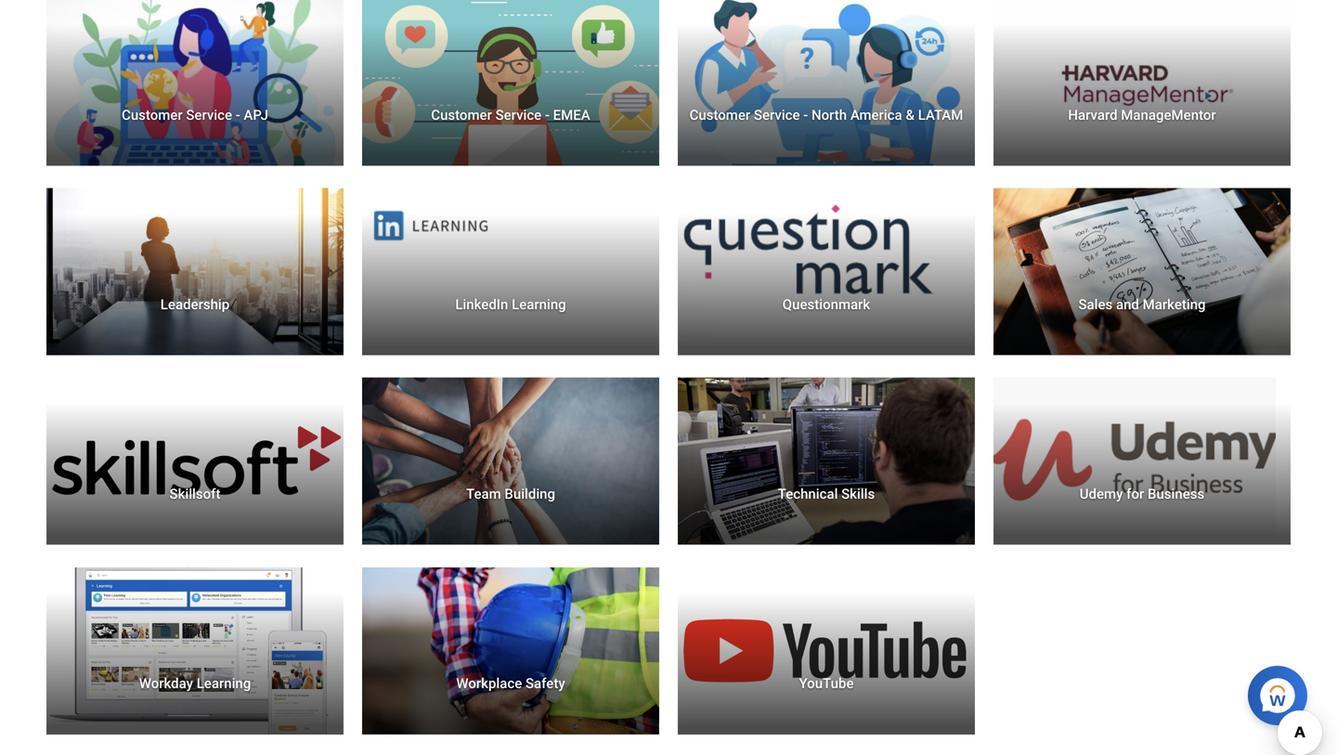 Task type: locate. For each thing, give the bounding box(es) containing it.
- left emea
[[545, 107, 550, 123]]

team
[[466, 486, 501, 502]]

service left emea
[[496, 107, 542, 123]]

workplace safety
[[456, 675, 565, 692]]

workday assistant region
[[1248, 659, 1315, 725]]

-
[[236, 107, 240, 123], [545, 107, 550, 123], [804, 107, 808, 123]]

youtube button
[[678, 567, 975, 735]]

youtube
[[799, 675, 854, 692]]

customer service - emea
[[431, 107, 590, 123]]

2 service from the left
[[496, 107, 542, 123]]

0 vertical spatial learning
[[512, 296, 566, 312]]

learning right workday in the bottom of the page
[[197, 675, 251, 692]]

customer
[[122, 107, 183, 123], [431, 107, 492, 123], [690, 107, 751, 123]]

marketing
[[1143, 296, 1206, 312]]

- for emea
[[545, 107, 550, 123]]

harvard managementor
[[1068, 107, 1216, 123]]

- for apj
[[236, 107, 240, 123]]

service for apj
[[186, 107, 232, 123]]

learning right linkedin
[[512, 296, 566, 312]]

linkedin
[[455, 296, 508, 312]]

questionmark button
[[678, 188, 975, 355]]

- left north
[[804, 107, 808, 123]]

workday learning
[[139, 675, 251, 692]]

1 horizontal spatial -
[[545, 107, 550, 123]]

0 horizontal spatial service
[[186, 107, 232, 123]]

1 horizontal spatial customer
[[431, 107, 492, 123]]

0 horizontal spatial learning
[[197, 675, 251, 692]]

learning
[[512, 296, 566, 312], [197, 675, 251, 692]]

safety
[[526, 675, 565, 692]]

1 horizontal spatial learning
[[512, 296, 566, 312]]

1 customer from the left
[[122, 107, 183, 123]]

3 - from the left
[[804, 107, 808, 123]]

customer for customer service - emea
[[431, 107, 492, 123]]

customer for customer service - north america & latam
[[690, 107, 751, 123]]

1 - from the left
[[236, 107, 240, 123]]

1 service from the left
[[186, 107, 232, 123]]

3 customer from the left
[[690, 107, 751, 123]]

learning for workday learning
[[197, 675, 251, 692]]

2 horizontal spatial service
[[754, 107, 800, 123]]

sales and marketing button
[[994, 188, 1291, 355]]

service left north
[[754, 107, 800, 123]]

sales
[[1079, 296, 1113, 312]]

linkedin learning
[[455, 296, 566, 312]]

1 vertical spatial learning
[[197, 675, 251, 692]]

workplace
[[456, 675, 522, 692]]

0 horizontal spatial customer
[[122, 107, 183, 123]]

workplace safety button
[[362, 567, 659, 735]]

workday
[[139, 675, 193, 692]]

business
[[1148, 486, 1205, 502]]

and
[[1116, 296, 1140, 312]]

harvard managementor button
[[994, 0, 1291, 166]]

service
[[186, 107, 232, 123], [496, 107, 542, 123], [754, 107, 800, 123]]

3 service from the left
[[754, 107, 800, 123]]

2 horizontal spatial customer
[[690, 107, 751, 123]]

leadership button
[[46, 188, 344, 355]]

questionmark
[[783, 296, 871, 312]]

2 customer from the left
[[431, 107, 492, 123]]

apj
[[244, 107, 268, 123]]

emea
[[553, 107, 590, 123]]

service left apj
[[186, 107, 232, 123]]

- left apj
[[236, 107, 240, 123]]

1 horizontal spatial service
[[496, 107, 542, 123]]

2 horizontal spatial -
[[804, 107, 808, 123]]

latam
[[918, 107, 964, 123]]

2 - from the left
[[545, 107, 550, 123]]

0 horizontal spatial -
[[236, 107, 240, 123]]



Task type: describe. For each thing, give the bounding box(es) containing it.
harvard
[[1068, 107, 1118, 123]]

skillsoft
[[170, 486, 221, 502]]

udemy
[[1080, 486, 1123, 502]]

for
[[1127, 486, 1145, 502]]

customer service - apj button
[[46, 0, 344, 166]]

udemy for business
[[1080, 486, 1205, 502]]

technical skills
[[778, 486, 875, 502]]

building
[[505, 486, 555, 502]]

technical skills button
[[678, 378, 975, 545]]

managementor
[[1121, 107, 1216, 123]]

leadership
[[160, 296, 230, 312]]

america
[[851, 107, 902, 123]]

team building button
[[362, 378, 659, 545]]

customer service - emea button
[[362, 0, 659, 166]]

&
[[906, 107, 915, 123]]

technical
[[778, 486, 838, 502]]

udemy for business button
[[994, 378, 1291, 545]]

workday learning button
[[46, 567, 344, 735]]

customer service - apj
[[122, 107, 268, 123]]

customer service - north america & latam button
[[678, 0, 975, 166]]

service for emea
[[496, 107, 542, 123]]

skills
[[842, 486, 875, 502]]

customer service - north america & latam
[[690, 107, 964, 123]]

linkedin learning button
[[362, 188, 659, 355]]

sales and marketing
[[1079, 296, 1206, 312]]

customer for customer service - apj
[[122, 107, 183, 123]]

learning for linkedin learning
[[512, 296, 566, 312]]

- for north
[[804, 107, 808, 123]]

north
[[812, 107, 847, 123]]

skillsoft button
[[46, 378, 344, 545]]

team building
[[466, 486, 555, 502]]

service for north
[[754, 107, 800, 123]]



Task type: vqa. For each thing, say whether or not it's contained in the screenshot.
LinkedIn Learning
yes



